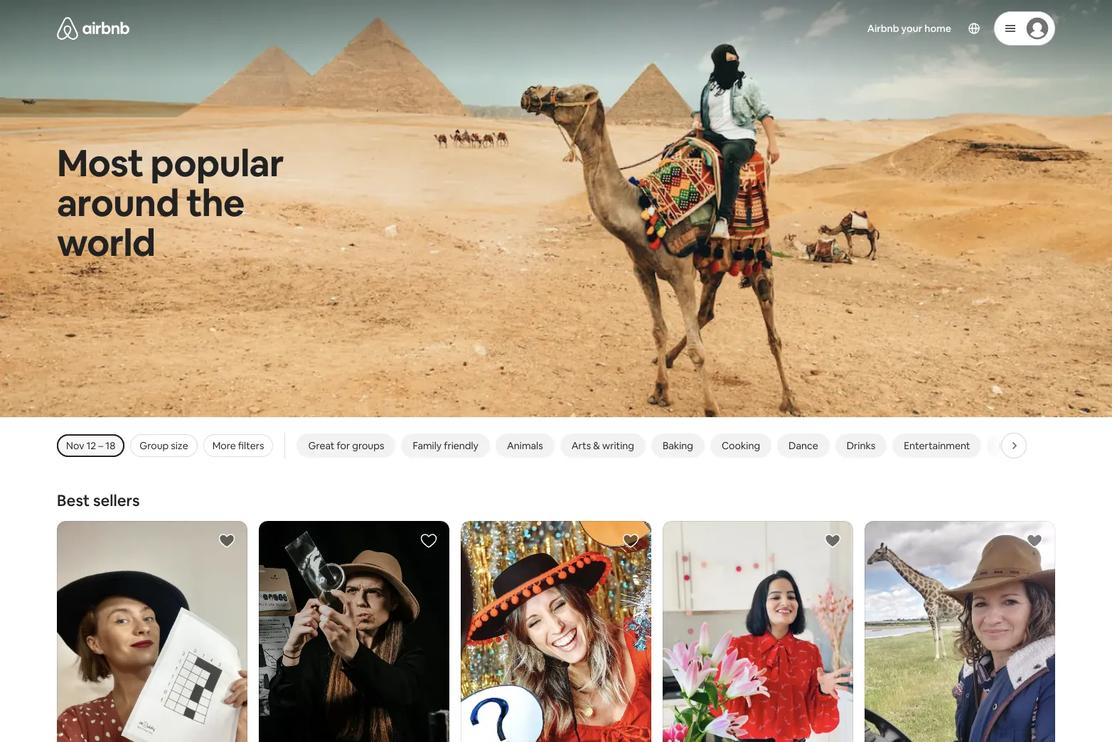 Task type: locate. For each thing, give the bounding box(es) containing it.
3 save this experience image from the left
[[1027, 533, 1044, 550]]

more
[[213, 439, 236, 452]]

save this experience image
[[623, 533, 640, 550], [825, 533, 842, 550], [1027, 533, 1044, 550]]

arts & writing element
[[572, 439, 635, 452]]

entertainment element
[[905, 439, 971, 452]]

most popular around the world
[[57, 139, 284, 267]]

drinks button
[[836, 434, 888, 458]]

group size button
[[130, 434, 198, 457]]

baking element
[[663, 439, 694, 452]]

0 horizontal spatial save this experience image
[[623, 533, 640, 550]]

friendly
[[444, 439, 479, 452]]

2 save this experience image from the left
[[825, 533, 842, 550]]

more filters button
[[203, 434, 274, 457]]

drinks
[[847, 439, 876, 452]]

cooking element
[[722, 439, 761, 452]]

home
[[925, 22, 952, 35]]

writing
[[603, 439, 635, 452]]

1 save this experience image from the left
[[623, 533, 640, 550]]

world
[[57, 219, 155, 267]]

1 horizontal spatial save this experience image
[[825, 533, 842, 550]]

arts
[[572, 439, 592, 452]]

airbnb your home link
[[859, 14, 961, 43]]

group size
[[140, 439, 188, 452]]

family friendly
[[413, 439, 479, 452]]

2 horizontal spatial save this experience image
[[1027, 533, 1044, 550]]

1 horizontal spatial save this experience image
[[421, 533, 438, 550]]

groups
[[352, 439, 385, 452]]

drinks element
[[847, 439, 876, 452]]

save this experience image
[[218, 533, 236, 550], [421, 533, 438, 550]]

family friendly button
[[402, 434, 490, 458]]

animals button
[[496, 434, 555, 458]]

0 horizontal spatial save this experience image
[[218, 533, 236, 550]]

2 save this experience image from the left
[[421, 533, 438, 550]]

animals
[[507, 439, 543, 452]]

more filters
[[213, 439, 264, 452]]



Task type: vqa. For each thing, say whether or not it's contained in the screenshot.
filters
yes



Task type: describe. For each thing, give the bounding box(es) containing it.
fitness button
[[988, 434, 1043, 458]]

baking
[[663, 439, 694, 452]]

your
[[902, 22, 923, 35]]

dance
[[789, 439, 819, 452]]

best sellers
[[57, 491, 140, 511]]

arts & writing
[[572, 439, 635, 452]]

around
[[57, 179, 179, 227]]

group
[[140, 439, 169, 452]]

cooking
[[722, 439, 761, 452]]

great
[[308, 439, 335, 452]]

1 save this experience image from the left
[[218, 533, 236, 550]]

size
[[171, 439, 188, 452]]

for
[[337, 439, 350, 452]]

great for groups
[[308, 439, 385, 452]]

best
[[57, 491, 90, 511]]

family
[[413, 439, 442, 452]]

arts & writing button
[[560, 434, 646, 458]]

&
[[594, 439, 601, 452]]

dance button
[[778, 434, 830, 458]]

most
[[57, 139, 143, 187]]

popular
[[151, 139, 284, 187]]

airbnb
[[868, 22, 900, 35]]

filters
[[238, 439, 264, 452]]

baking button
[[652, 434, 705, 458]]

cooking button
[[711, 434, 772, 458]]

great for groups element
[[308, 439, 385, 452]]

profile element
[[680, 0, 1056, 57]]

entertainment
[[905, 439, 971, 452]]

the
[[186, 179, 244, 227]]

airbnb your home
[[868, 22, 952, 35]]

family friendly element
[[413, 439, 479, 452]]

fitness
[[999, 439, 1032, 452]]

animals element
[[507, 439, 543, 452]]

dance element
[[789, 439, 819, 452]]

sellers
[[93, 491, 140, 511]]

entertainment button
[[893, 434, 982, 458]]

fitness element
[[999, 439, 1032, 452]]

great for groups button
[[297, 434, 396, 458]]



